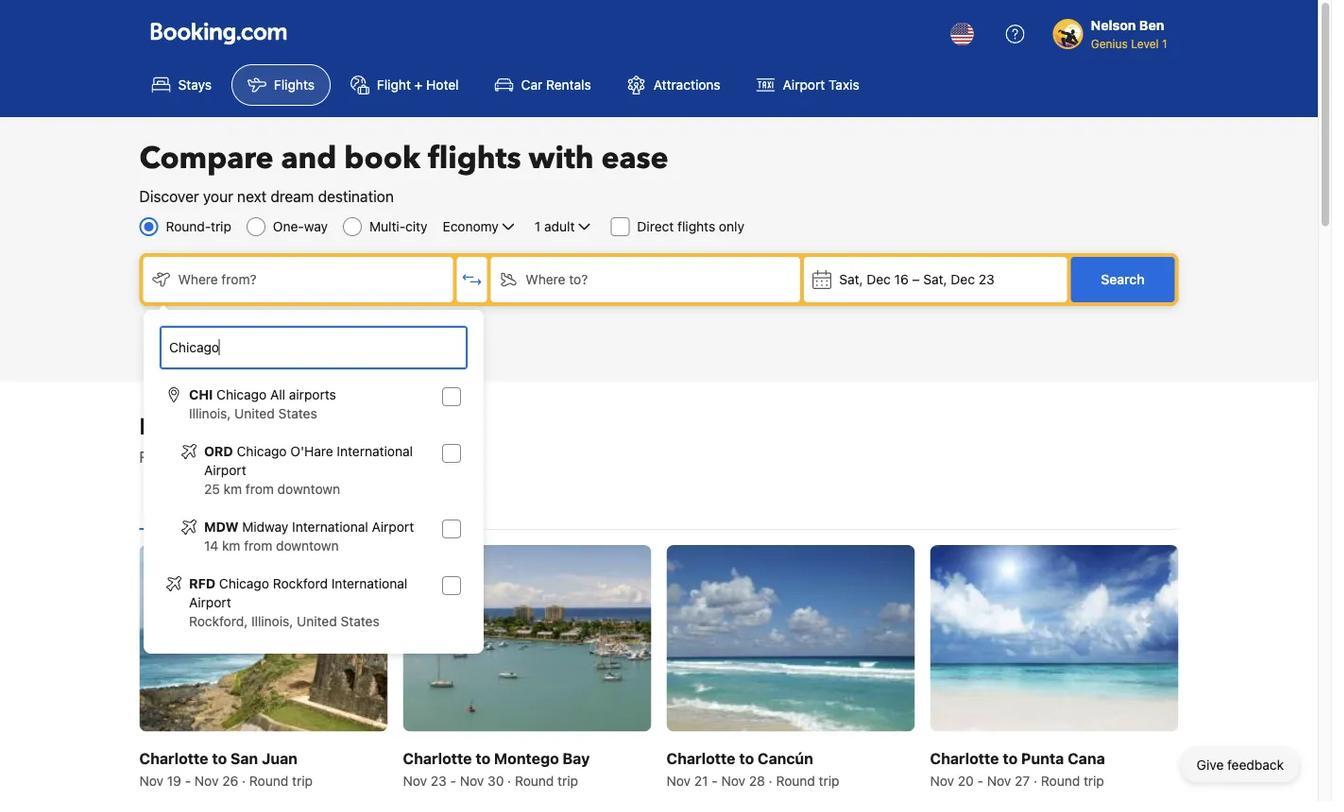 Task type: locate. For each thing, give the bounding box(es) containing it.
round down the montego on the left bottom of page
[[515, 773, 554, 788]]

1 horizontal spatial sat,
[[923, 272, 947, 287]]

level
[[1131, 37, 1159, 50]]

illinois, down chicago rockford international airport in the left of the page
[[251, 614, 293, 629]]

where from?
[[178, 272, 257, 287]]

charlotte inside charlotte to montego bay nov 23 - nov 30 · round trip
[[403, 749, 472, 767]]

0 horizontal spatial 23
[[431, 773, 447, 788]]

25
[[204, 481, 220, 497]]

1 where from the left
[[178, 272, 218, 287]]

1 adult
[[535, 219, 575, 234]]

cancún
[[758, 749, 813, 767]]

4 to from the left
[[1003, 749, 1018, 767]]

charlotte up 21
[[667, 749, 736, 767]]

0 horizontal spatial where
[[178, 272, 218, 287]]

25 km from downtown
[[204, 481, 340, 497]]

round
[[249, 773, 288, 788], [515, 773, 554, 788], [776, 773, 815, 788], [1041, 773, 1080, 788]]

flights right the international
[[420, 448, 462, 466]]

multi-
[[369, 219, 405, 234]]

1 round from the left
[[249, 773, 288, 788]]

international down you
[[337, 444, 413, 459]]

dec left the 16
[[867, 272, 891, 287]]

from
[[246, 481, 274, 497], [244, 538, 272, 554]]

23 right –
[[979, 272, 995, 287]]

rockford, illinois, united states
[[189, 614, 379, 629]]

2 charlotte from the left
[[403, 749, 472, 767]]

km
[[224, 481, 242, 497], [222, 538, 240, 554]]

give feedback
[[1197, 757, 1284, 773]]

2 - from the left
[[450, 773, 456, 788]]

1 horizontal spatial states
[[341, 614, 379, 629]]

4 nov from the left
[[460, 773, 484, 788]]

charlotte to montego bay image
[[403, 545, 651, 732]]

international for rockford
[[331, 576, 407, 591]]

3 - from the left
[[712, 773, 718, 788]]

+
[[414, 77, 423, 93]]

1 vertical spatial chicago
[[237, 444, 287, 459]]

charlotte inside charlotte to san juan nov 19 - nov 26 · round trip
[[139, 749, 208, 767]]

states down chicago rockford international airport in the left of the page
[[341, 614, 379, 629]]

23 left 30
[[431, 773, 447, 788]]

ben
[[1139, 17, 1164, 33]]

mdw midway international airport 14 km from downtown
[[204, 519, 414, 554]]

airport taxis
[[783, 77, 859, 93]]

to up 27
[[1003, 749, 1018, 767]]

to
[[212, 749, 227, 767], [476, 749, 491, 767], [739, 749, 754, 767], [1003, 749, 1018, 767]]

1 horizontal spatial dec
[[951, 272, 975, 287]]

dec right –
[[951, 272, 975, 287]]

sat, dec 16 – sat, dec 23
[[839, 272, 995, 287]]

chicago inside chicago rockford international airport
[[219, 576, 269, 591]]

tab list
[[139, 480, 1179, 531]]

charlotte to cancún image
[[667, 545, 915, 732]]

international down domestic
[[292, 519, 368, 535]]

1 horizontal spatial illinois,
[[251, 614, 293, 629]]

- right 19
[[185, 773, 191, 788]]

round for charlotte to punta cana
[[1041, 773, 1080, 788]]

- inside charlotte to montego bay nov 23 - nov 30 · round trip
[[450, 773, 456, 788]]

charlotte
[[139, 749, 208, 767], [403, 749, 472, 767], [667, 749, 736, 767], [930, 749, 999, 767]]

round down cancún
[[776, 773, 815, 788]]

round inside charlotte to san juan nov 19 - nov 26 · round trip
[[249, 773, 288, 788]]

where inside where to? dropdown button
[[526, 272, 565, 287]]

1 horizontal spatial 23
[[979, 272, 995, 287]]

one-way
[[273, 219, 328, 234]]

- for charlotte to san juan
[[185, 773, 191, 788]]

0 horizontal spatial dec
[[867, 272, 891, 287]]

round down punta
[[1041, 773, 1080, 788]]

flights up the economy
[[428, 138, 521, 179]]

trip right 28
[[819, 773, 839, 788]]

flights
[[428, 138, 521, 179], [678, 219, 715, 234], [230, 411, 300, 443], [420, 448, 462, 466]]

and up 'dream'
[[281, 138, 337, 179]]

–
[[912, 272, 920, 287]]

- inside charlotte to punta cana nov 20 - nov 27 · round trip
[[977, 773, 984, 788]]

international inside mdw midway international airport 14 km from downtown
[[292, 519, 368, 535]]

1 vertical spatial states
[[341, 614, 379, 629]]

midway
[[242, 519, 289, 535]]

charlotte inside charlotte to punta cana nov 20 - nov 27 · round trip
[[930, 749, 999, 767]]

airport down the international
[[372, 519, 414, 535]]

to inside charlotte to san juan nov 19 - nov 26 · round trip
[[212, 749, 227, 767]]

near
[[306, 411, 355, 443]]

charlotte inside charlotte to cancún nov 21 - nov 28 · round trip
[[667, 749, 736, 767]]

where left to?
[[526, 272, 565, 287]]

chicago left all
[[216, 387, 267, 402]]

· for charlotte to montego bay
[[508, 773, 511, 788]]

flights up domestic
[[230, 411, 300, 443]]

charlotte for charlotte to montego bay
[[403, 749, 472, 767]]

· inside charlotte to montego bay nov 23 - nov 30 · round trip
[[508, 773, 511, 788]]

0 vertical spatial 1
[[1162, 37, 1167, 50]]

dec
[[867, 272, 891, 287], [951, 272, 975, 287]]

1 to from the left
[[212, 749, 227, 767]]

airport down ord
[[204, 462, 246, 478]]

states
[[278, 406, 317, 421], [341, 614, 379, 629]]

where inside where from? popup button
[[178, 272, 218, 287]]

trip inside charlotte to san juan nov 19 - nov 26 · round trip
[[292, 773, 313, 788]]

trip
[[211, 219, 231, 234], [292, 773, 313, 788], [558, 773, 578, 788], [819, 773, 839, 788], [1084, 773, 1104, 788]]

- right 20
[[977, 773, 984, 788]]

chicago for ord
[[237, 444, 287, 459]]

downtown down chicago o'hare international airport
[[277, 481, 340, 497]]

airport inside mdw midway international airport 14 km from downtown
[[372, 519, 414, 535]]

1 inside nelson ben genius level 1
[[1162, 37, 1167, 50]]

28
[[749, 773, 765, 788]]

1 vertical spatial and
[[301, 448, 327, 466]]

4 - from the left
[[977, 773, 984, 788]]

trip for charlotte to montego bay
[[558, 773, 578, 788]]

trip for charlotte to punta cana
[[1084, 773, 1104, 788]]

1 charlotte from the left
[[139, 749, 208, 767]]

booking.com logo image
[[151, 22, 287, 45], [151, 22, 287, 45]]

0 vertical spatial illinois,
[[189, 406, 231, 421]]

3 to from the left
[[739, 749, 754, 767]]

1 right level
[[1162, 37, 1167, 50]]

charlotte to punta cana image
[[930, 545, 1179, 732]]

sat, dec 16 – sat, dec 23 button
[[804, 257, 1067, 302]]

km right 25
[[224, 481, 242, 497]]

airport down rfd
[[189, 595, 231, 610]]

illinois, inside chi chicago all airports illinois, united states
[[189, 406, 231, 421]]

0 vertical spatial chicago
[[216, 387, 267, 402]]

trip down juan
[[292, 773, 313, 788]]

23 inside charlotte to montego bay nov 23 - nov 30 · round trip
[[431, 773, 447, 788]]

0 vertical spatial and
[[281, 138, 337, 179]]

0 vertical spatial united
[[234, 406, 275, 421]]

trip inside charlotte to cancún nov 21 - nov 28 · round trip
[[819, 773, 839, 788]]

27
[[1015, 773, 1030, 788]]

and down near
[[301, 448, 327, 466]]

nov
[[139, 773, 163, 788], [195, 773, 219, 788], [403, 773, 427, 788], [460, 773, 484, 788], [667, 773, 691, 788], [721, 773, 745, 788], [930, 773, 954, 788], [987, 773, 1011, 788]]

· for charlotte to san juan
[[242, 773, 246, 788]]

round inside charlotte to punta cana nov 20 - nov 27 · round trip
[[1041, 773, 1080, 788]]

montego
[[494, 749, 559, 767]]

one-
[[273, 219, 304, 234]]

downtown up rockford
[[276, 538, 339, 554]]

flights link
[[231, 64, 331, 106]]

3 charlotte from the left
[[667, 749, 736, 767]]

international
[[337, 444, 413, 459], [154, 497, 231, 512], [292, 519, 368, 535], [331, 576, 407, 591]]

4 · from the left
[[1034, 773, 1037, 788]]

2 nov from the left
[[195, 773, 219, 788]]

· right 28
[[769, 773, 773, 788]]

states down airports
[[278, 406, 317, 421]]

from down domestic
[[246, 481, 274, 497]]

· inside charlotte to punta cana nov 20 - nov 27 · round trip
[[1034, 773, 1037, 788]]

1 vertical spatial km
[[222, 538, 240, 554]]

charlotte left the montego on the left bottom of page
[[403, 749, 472, 767]]

international inside chicago rockford international airport
[[331, 576, 407, 591]]

4 charlotte from the left
[[930, 749, 999, 767]]

3 · from the left
[[769, 773, 773, 788]]

·
[[242, 773, 246, 788], [508, 773, 511, 788], [769, 773, 773, 788], [1034, 773, 1037, 788]]

to left san on the left of the page
[[212, 749, 227, 767]]

next
[[237, 188, 267, 206]]

chicago up 25 km from downtown
[[237, 444, 287, 459]]

- inside charlotte to san juan nov 19 - nov 26 · round trip
[[185, 773, 191, 788]]

to up 28
[[739, 749, 754, 767]]

international button
[[139, 480, 246, 529]]

· inside charlotte to san juan nov 19 - nov 26 · round trip
[[242, 773, 246, 788]]

chi
[[189, 387, 213, 402]]

trip down cana
[[1084, 773, 1104, 788]]

1 inside 1 adult popup button
[[535, 219, 541, 234]]

where
[[178, 272, 218, 287], [526, 272, 565, 287]]

23
[[979, 272, 995, 287], [431, 773, 447, 788]]

Airport or city text field
[[167, 337, 460, 358]]

· right 27
[[1034, 773, 1037, 788]]

sat, left the 16
[[839, 272, 863, 287]]

1 horizontal spatial 1
[[1162, 37, 1167, 50]]

-
[[185, 773, 191, 788], [450, 773, 456, 788], [712, 773, 718, 788], [977, 773, 984, 788]]

nelson ben genius level 1
[[1091, 17, 1167, 50]]

discover
[[139, 188, 199, 206]]

1 vertical spatial from
[[244, 538, 272, 554]]

where left from?
[[178, 272, 218, 287]]

to inside charlotte to cancún nov 21 - nov 28 · round trip
[[739, 749, 754, 767]]

1 left the adult
[[535, 219, 541, 234]]

international for midway
[[292, 519, 368, 535]]

round down juan
[[249, 773, 288, 788]]

sat, right –
[[923, 272, 947, 287]]

flights inside compare and book flights with ease discover your next dream destination
[[428, 138, 521, 179]]

united
[[234, 406, 275, 421], [297, 614, 337, 629]]

city
[[405, 219, 428, 234]]

round inside charlotte to montego bay nov 23 - nov 30 · round trip
[[515, 773, 554, 788]]

chicago
[[216, 387, 267, 402], [237, 444, 287, 459], [219, 576, 269, 591]]

· right 26
[[242, 773, 246, 788]]

airport for mdw midway international airport 14 km from downtown
[[372, 519, 414, 535]]

trip inside charlotte to montego bay nov 23 - nov 30 · round trip
[[558, 773, 578, 788]]

1 vertical spatial 1
[[535, 219, 541, 234]]

united down chicago rockford international airport in the left of the page
[[297, 614, 337, 629]]

2 vertical spatial chicago
[[219, 576, 269, 591]]

chicago inside chicago o'hare international airport
[[237, 444, 287, 459]]

to up 30
[[476, 749, 491, 767]]

where for where to?
[[526, 272, 565, 287]]

2 where from the left
[[526, 272, 565, 287]]

2 to from the left
[[476, 749, 491, 767]]

1 nov from the left
[[139, 773, 163, 788]]

19
[[167, 773, 181, 788]]

airport for chicago rockford international airport
[[189, 595, 231, 610]]

to inside charlotte to montego bay nov 23 - nov 30 · round trip
[[476, 749, 491, 767]]

trip down your
[[211, 219, 231, 234]]

· right 30
[[508, 773, 511, 788]]

where to?
[[526, 272, 588, 287]]

united inside chi chicago all airports illinois, united states
[[234, 406, 275, 421]]

and
[[281, 138, 337, 179], [301, 448, 327, 466]]

illinois, down chi
[[189, 406, 231, 421]]

0 horizontal spatial united
[[234, 406, 275, 421]]

international inside chicago o'hare international airport
[[337, 444, 413, 459]]

1 · from the left
[[242, 773, 246, 788]]

car rentals
[[521, 77, 591, 93]]

- for charlotte to punta cana
[[977, 773, 984, 788]]

1 vertical spatial downtown
[[276, 538, 339, 554]]

trip inside charlotte to punta cana nov 20 - nov 27 · round trip
[[1084, 773, 1104, 788]]

1 horizontal spatial united
[[297, 614, 337, 629]]

km inside mdw midway international airport 14 km from downtown
[[222, 538, 240, 554]]

genius
[[1091, 37, 1128, 50]]

adult
[[544, 219, 575, 234]]

26
[[222, 773, 238, 788]]

international up mdw
[[154, 497, 231, 512]]

trip down bay
[[558, 773, 578, 788]]

charlotte up 19
[[139, 749, 208, 767]]

airport inside chicago rockford international airport
[[189, 595, 231, 610]]

from down midway
[[244, 538, 272, 554]]

compare
[[139, 138, 274, 179]]

3 nov from the left
[[403, 773, 427, 788]]

1 horizontal spatial where
[[526, 272, 565, 287]]

rfd
[[189, 576, 216, 591]]

0 horizontal spatial states
[[278, 406, 317, 421]]

2 · from the left
[[508, 773, 511, 788]]

km right 14
[[222, 538, 240, 554]]

airport left taxis
[[783, 77, 825, 93]]

1 - from the left
[[185, 773, 191, 788]]

0 horizontal spatial illinois,
[[189, 406, 231, 421]]

- left 30
[[450, 773, 456, 788]]

to inside charlotte to punta cana nov 20 - nov 27 · round trip
[[1003, 749, 1018, 767]]

1 vertical spatial 23
[[431, 773, 447, 788]]

stays
[[178, 77, 212, 93]]

airport inside chicago o'hare international airport
[[204, 462, 246, 478]]

rockford
[[273, 576, 328, 591]]

charlotte for charlotte to punta cana
[[930, 749, 999, 767]]

2 round from the left
[[515, 773, 554, 788]]

0 horizontal spatial sat,
[[839, 272, 863, 287]]

0 vertical spatial 23
[[979, 272, 995, 287]]

30
[[488, 773, 504, 788]]

3 round from the left
[[776, 773, 815, 788]]

0 vertical spatial states
[[278, 406, 317, 421]]

international right rockford
[[331, 576, 407, 591]]

with
[[529, 138, 594, 179]]

charlotte up 20
[[930, 749, 999, 767]]

charlotte to punta cana nov 20 - nov 27 · round trip
[[930, 749, 1105, 788]]

1 vertical spatial united
[[297, 614, 337, 629]]

1 vertical spatial illinois,
[[251, 614, 293, 629]]

4 round from the left
[[1041, 773, 1080, 788]]

chicago right rfd
[[219, 576, 269, 591]]

to for punta
[[1003, 749, 1018, 767]]

flights left 'only'
[[678, 219, 715, 234]]

0 horizontal spatial 1
[[535, 219, 541, 234]]

1
[[1162, 37, 1167, 50], [535, 219, 541, 234]]

united down all
[[234, 406, 275, 421]]

- right 21
[[712, 773, 718, 788]]

you
[[360, 411, 402, 443]]



Task type: vqa. For each thing, say whether or not it's contained in the screenshot.
4th Charlotte from right
yes



Task type: describe. For each thing, give the bounding box(es) containing it.
rentals
[[546, 77, 591, 93]]

direct flights only
[[637, 219, 744, 234]]

juan
[[262, 749, 298, 767]]

21
[[694, 773, 708, 788]]

nelson
[[1091, 17, 1136, 33]]

domestic
[[261, 497, 319, 512]]

o'hare
[[290, 444, 333, 459]]

economy
[[443, 219, 499, 234]]

direct
[[637, 219, 674, 234]]

punta
[[1021, 749, 1064, 767]]

charlotte to san juan image
[[139, 545, 388, 732]]

where from? button
[[143, 257, 453, 302]]

where to? button
[[491, 257, 800, 302]]

chicago for rfd
[[219, 576, 269, 591]]

where for where from?
[[178, 272, 218, 287]]

all
[[270, 387, 285, 402]]

chicago rockford international airport
[[189, 576, 407, 610]]

search button
[[1071, 257, 1175, 302]]

international inside button
[[154, 497, 231, 512]]

14
[[204, 538, 218, 554]]

give feedback button
[[1182, 748, 1299, 782]]

bay
[[563, 749, 590, 767]]

taxis
[[829, 77, 859, 93]]

- inside charlotte to cancún nov 21 - nov 28 · round trip
[[712, 773, 718, 788]]

2 sat, from the left
[[923, 272, 947, 287]]

charlotte for charlotte to san juan
[[139, 749, 208, 767]]

· inside charlotte to cancún nov 21 - nov 28 · round trip
[[769, 773, 773, 788]]

to for cancún
[[739, 749, 754, 767]]

find
[[139, 448, 169, 466]]

6 nov from the left
[[721, 773, 745, 788]]

to?
[[569, 272, 588, 287]]

2 dec from the left
[[951, 272, 975, 287]]

popular flights near you find deals on domestic and international flights
[[139, 411, 462, 466]]

san
[[231, 749, 258, 767]]

round-trip
[[166, 219, 231, 234]]

chicago o'hare international airport
[[204, 444, 413, 478]]

0 vertical spatial km
[[224, 481, 242, 497]]

to for san
[[212, 749, 227, 767]]

0 vertical spatial from
[[246, 481, 274, 497]]

destination
[[318, 188, 394, 206]]

attractions
[[654, 77, 721, 93]]

rockford,
[[189, 614, 248, 629]]

domestic
[[234, 448, 297, 466]]

round inside charlotte to cancún nov 21 - nov 28 · round trip
[[776, 773, 815, 788]]

chi chicago all airports illinois, united states
[[189, 387, 336, 421]]

7 nov from the left
[[930, 773, 954, 788]]

1 dec from the left
[[867, 272, 891, 287]]

chicago inside chi chicago all airports illinois, united states
[[216, 387, 267, 402]]

ease
[[601, 138, 669, 179]]

round for charlotte to montego bay
[[515, 773, 554, 788]]

international for o'hare
[[337, 444, 413, 459]]

- for charlotte to montego bay
[[450, 773, 456, 788]]

compare and book flights with ease discover your next dream destination
[[139, 138, 669, 206]]

press enter to select airport, and then press spacebar to add another airport element
[[159, 378, 469, 639]]

dream
[[271, 188, 314, 206]]

attractions link
[[611, 64, 737, 106]]

and inside the popular flights near you find deals on domestic and international flights
[[301, 448, 327, 466]]

charlotte to montego bay nov 23 - nov 30 · round trip
[[403, 749, 590, 788]]

your
[[203, 188, 233, 206]]

flight + hotel link
[[334, 64, 475, 106]]

1 sat, from the left
[[839, 272, 863, 287]]

downtown inside mdw midway international airport 14 km from downtown
[[276, 538, 339, 554]]

flights
[[274, 77, 315, 93]]

airport taxis link
[[740, 64, 876, 106]]

to for montego
[[476, 749, 491, 767]]

· for charlotte to punta cana
[[1034, 773, 1037, 788]]

hotel
[[426, 77, 459, 93]]

feedback
[[1227, 757, 1284, 773]]

charlotte to cancún nov 21 - nov 28 · round trip
[[667, 749, 839, 788]]

trip for charlotte to san juan
[[292, 773, 313, 788]]

0 vertical spatial downtown
[[277, 481, 340, 497]]

charlotte for charlotte to cancún
[[667, 749, 736, 767]]

5 nov from the left
[[667, 773, 691, 788]]

1 adult button
[[533, 215, 596, 238]]

8 nov from the left
[[987, 773, 1011, 788]]

from?
[[222, 272, 257, 287]]

from inside mdw midway international airport 14 km from downtown
[[244, 538, 272, 554]]

16
[[894, 272, 909, 287]]

give
[[1197, 757, 1224, 773]]

round-
[[166, 219, 211, 234]]

on
[[213, 448, 230, 466]]

way
[[304, 219, 328, 234]]

stays link
[[136, 64, 228, 106]]

deals
[[173, 448, 209, 466]]

flight + hotel
[[377, 77, 459, 93]]

only
[[719, 219, 744, 234]]

domestic button
[[246, 480, 334, 529]]

multi-city
[[369, 219, 428, 234]]

and inside compare and book flights with ease discover your next dream destination
[[281, 138, 337, 179]]

car
[[521, 77, 543, 93]]

airports
[[289, 387, 336, 402]]

20
[[958, 773, 974, 788]]

cana
[[1068, 749, 1105, 767]]

international
[[331, 448, 416, 466]]

mdw
[[204, 519, 239, 535]]

search
[[1101, 272, 1145, 287]]

popular
[[139, 411, 224, 443]]

tab list containing international
[[139, 480, 1179, 531]]

round for charlotte to san juan
[[249, 773, 288, 788]]

book
[[344, 138, 420, 179]]

car rentals link
[[479, 64, 607, 106]]

23 inside popup button
[[979, 272, 995, 287]]

airport for chicago o'hare international airport
[[204, 462, 246, 478]]

states inside chi chicago all airports illinois, united states
[[278, 406, 317, 421]]



